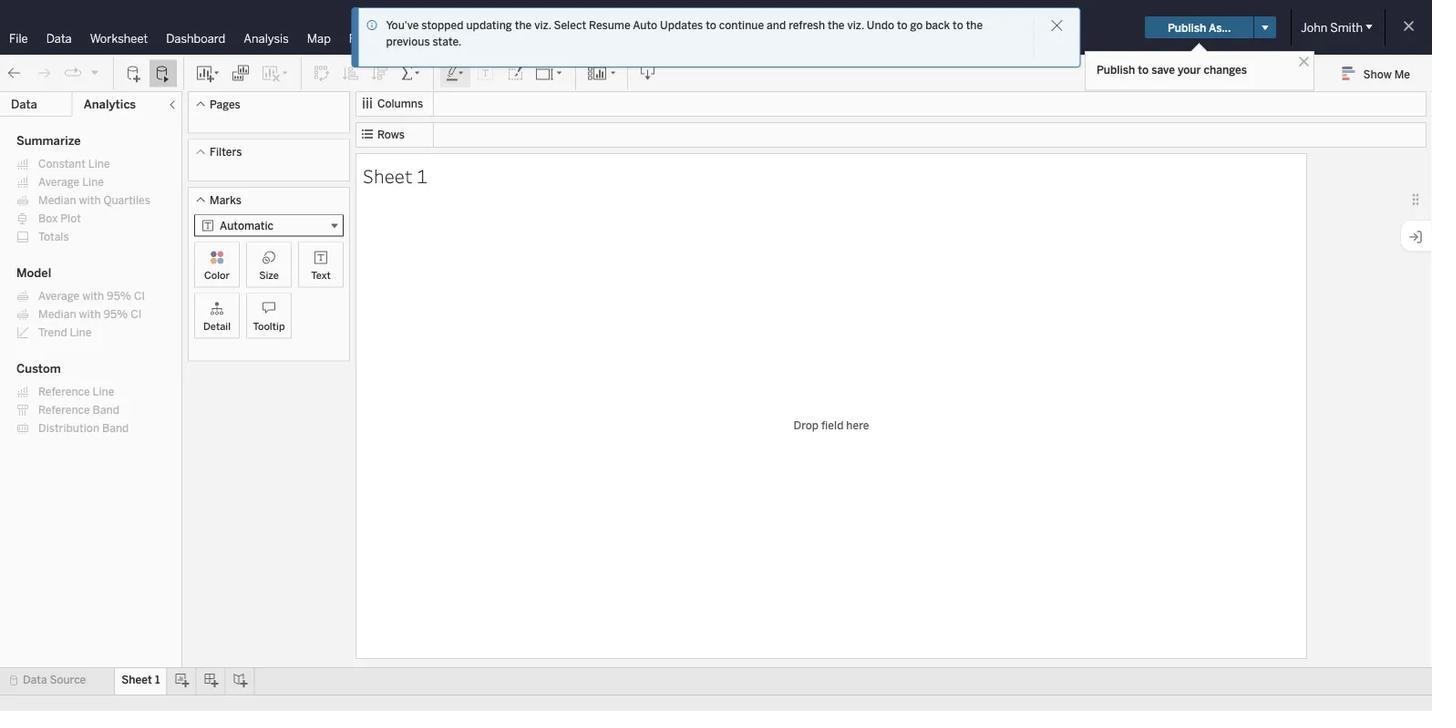 Task type: describe. For each thing, give the bounding box(es) containing it.
previous
[[386, 35, 430, 48]]

stopped
[[422, 19, 464, 32]]

plot
[[60, 212, 81, 225]]

constant line
[[38, 157, 110, 171]]

show me
[[1364, 67, 1411, 80]]

summarize
[[16, 134, 81, 148]]

here
[[846, 418, 869, 432]]

custom
[[16, 362, 61, 376]]

swap rows and columns image
[[313, 64, 331, 83]]

to left save
[[1138, 63, 1149, 76]]

color
[[204, 269, 230, 281]]

show
[[1364, 67, 1392, 80]]

0 vertical spatial sheet 1
[[363, 163, 428, 188]]

0 vertical spatial data
[[46, 31, 72, 46]]

0 vertical spatial 1
[[417, 163, 428, 188]]

reference band
[[38, 403, 119, 417]]

95% for median with 95% ci
[[103, 308, 128, 321]]

download image
[[639, 64, 657, 83]]

worksheet
[[90, 31, 148, 46]]

drop field here
[[794, 418, 869, 432]]

line for reference line
[[93, 385, 114, 398]]

line for average line
[[82, 176, 104, 189]]

median for median with quartiles
[[38, 194, 76, 207]]

box
[[38, 212, 58, 225]]

line for trend line
[[70, 326, 92, 339]]

distribution band
[[38, 422, 129, 435]]

replay animation image
[[89, 67, 100, 78]]

1 vertical spatial sheet 1
[[121, 673, 160, 687]]

average for average with 95% ci
[[38, 289, 80, 303]]

public)
[[784, 19, 833, 36]]

file
[[9, 31, 28, 46]]

me
[[1395, 67, 1411, 80]]

undo
[[867, 19, 894, 32]]

publish for publish as...
[[1168, 21, 1207, 34]]

average with 95% ci
[[38, 289, 145, 303]]

ci for median with 95% ci
[[131, 308, 142, 321]]

analytics
[[84, 97, 136, 112]]

your
[[1178, 63, 1201, 76]]

refresh
[[789, 19, 825, 32]]

to right back at the top of the page
[[953, 19, 964, 32]]

field
[[822, 418, 844, 432]]

show labels image
[[477, 64, 495, 83]]

with for median with 95% ci
[[79, 308, 101, 321]]

totals image
[[400, 64, 422, 83]]

1 vertical spatial sheet
[[121, 673, 152, 687]]

data source
[[23, 673, 86, 687]]

to left go
[[897, 19, 908, 32]]

marks
[[210, 193, 242, 207]]

trend
[[38, 326, 67, 339]]

totals
[[38, 230, 69, 243]]

columns
[[377, 97, 423, 110]]

reference for reference band
[[38, 403, 90, 417]]

median with 95% ci
[[38, 308, 142, 321]]

ci for average with 95% ci
[[134, 289, 145, 303]]

dashboard
[[166, 31, 225, 46]]

text
[[311, 269, 331, 281]]

publish for publish to save your changes
[[1097, 63, 1135, 76]]

help
[[406, 31, 431, 46]]

box plot
[[38, 212, 81, 225]]

reference line
[[38, 385, 114, 398]]

as...
[[1209, 21, 1231, 34]]

format
[[349, 31, 388, 46]]

sort ascending image
[[342, 64, 360, 83]]

resume
[[589, 19, 631, 32]]

to right updates
[[706, 19, 717, 32]]

band for distribution band
[[102, 422, 129, 435]]

size
[[259, 269, 279, 281]]

with for median with quartiles
[[79, 194, 101, 207]]

with for average with 95% ci
[[82, 289, 104, 303]]

new workbook (tableau public)
[[613, 19, 833, 36]]

drop
[[794, 418, 819, 432]]

new
[[613, 19, 644, 36]]

average line
[[38, 176, 104, 189]]

john
[[1301, 20, 1328, 35]]

you've stopped updating the viz. select resume auto updates to continue and refresh the viz. undo to go back to the previous state. alert
[[386, 17, 1027, 50]]



Task type: vqa. For each thing, say whether or not it's contained in the screenshot.
'PUBLISH' related to Publish to save your changes
yes



Task type: locate. For each thing, give the bounding box(es) containing it.
line up average line
[[88, 157, 110, 171]]

data up replay animation icon
[[46, 31, 72, 46]]

sort descending image
[[371, 64, 389, 83]]

show me button
[[1334, 59, 1427, 88]]

reference
[[38, 385, 90, 398], [38, 403, 90, 417]]

with up median with 95% ci
[[82, 289, 104, 303]]

average for average line
[[38, 176, 80, 189]]

publish as...
[[1168, 21, 1231, 34]]

1 vertical spatial ci
[[131, 308, 142, 321]]

and
[[767, 19, 786, 32]]

map
[[307, 31, 331, 46]]

median up "trend"
[[38, 308, 76, 321]]

model
[[16, 266, 51, 280]]

1 vertical spatial with
[[82, 289, 104, 303]]

2 reference from the top
[[38, 403, 90, 417]]

ci up median with 95% ci
[[134, 289, 145, 303]]

fit image
[[535, 64, 564, 83]]

band
[[93, 403, 119, 417], [102, 422, 129, 435]]

data down undo icon
[[11, 97, 37, 112]]

1 horizontal spatial sheet 1
[[363, 163, 428, 188]]

0 horizontal spatial sheet 1
[[121, 673, 160, 687]]

1 vertical spatial band
[[102, 422, 129, 435]]

2 the from the left
[[828, 19, 845, 32]]

1 vertical spatial data
[[11, 97, 37, 112]]

pages
[[210, 98, 240, 111]]

smith
[[1331, 20, 1363, 35]]

reference up 'reference band'
[[38, 385, 90, 398]]

source
[[50, 673, 86, 687]]

clear sheet image
[[261, 64, 290, 83]]

constant
[[38, 157, 86, 171]]

ci
[[134, 289, 145, 303], [131, 308, 142, 321]]

updating
[[466, 19, 512, 32]]

band up distribution band
[[93, 403, 119, 417]]

workbook
[[647, 19, 717, 36]]

2 average from the top
[[38, 289, 80, 303]]

publish left as...
[[1168, 21, 1207, 34]]

median
[[38, 194, 76, 207], [38, 308, 76, 321]]

1 horizontal spatial 1
[[417, 163, 428, 188]]

average down the model
[[38, 289, 80, 303]]

1
[[417, 163, 428, 188], [155, 673, 160, 687]]

highlight image
[[445, 64, 466, 83]]

save
[[1152, 63, 1175, 76]]

0 vertical spatial ci
[[134, 289, 145, 303]]

line for constant line
[[88, 157, 110, 171]]

1 vertical spatial publish
[[1097, 63, 1135, 76]]

95%
[[107, 289, 131, 303], [103, 308, 128, 321]]

1 vertical spatial reference
[[38, 403, 90, 417]]

line up median with quartiles
[[82, 176, 104, 189]]

1 vertical spatial 95%
[[103, 308, 128, 321]]

1 average from the top
[[38, 176, 80, 189]]

1 reference from the top
[[38, 385, 90, 398]]

filters
[[210, 145, 242, 159]]

publish to save your changes
[[1097, 63, 1247, 76]]

median with quartiles
[[38, 194, 150, 207]]

band for reference band
[[93, 403, 119, 417]]

sheet down rows
[[363, 163, 413, 188]]

duplicate image
[[232, 64, 250, 83]]

0 vertical spatial band
[[93, 403, 119, 417]]

john smith
[[1301, 20, 1363, 35]]

new worksheet image
[[195, 64, 221, 83]]

publish inside button
[[1168, 21, 1207, 34]]

continue
[[719, 19, 764, 32]]

publish as... button
[[1145, 16, 1254, 38]]

2 median from the top
[[38, 308, 76, 321]]

close image
[[1296, 53, 1313, 70]]

1 down columns
[[417, 163, 428, 188]]

updates
[[660, 19, 703, 32]]

distribution
[[38, 422, 99, 435]]

0 vertical spatial average
[[38, 176, 80, 189]]

1 horizontal spatial sheet
[[363, 163, 413, 188]]

3 the from the left
[[966, 19, 983, 32]]

2 vertical spatial with
[[79, 308, 101, 321]]

median up box plot
[[38, 194, 76, 207]]

1 vertical spatial 1
[[155, 673, 160, 687]]

95% down average with 95% ci
[[103, 308, 128, 321]]

trend line
[[38, 326, 92, 339]]

sheet right source
[[121, 673, 152, 687]]

the right refresh
[[828, 19, 845, 32]]

detail
[[203, 320, 231, 332]]

line down median with 95% ci
[[70, 326, 92, 339]]

the right back at the top of the page
[[966, 19, 983, 32]]

95% up median with 95% ci
[[107, 289, 131, 303]]

0 vertical spatial publish
[[1168, 21, 1207, 34]]

info image
[[366, 19, 379, 32]]

reference for reference line
[[38, 385, 90, 398]]

tooltip
[[253, 320, 285, 332]]

you've stopped updating the viz. select resume auto updates to continue and refresh the viz. undo to go back to the previous state.
[[386, 19, 983, 48]]

analysis
[[244, 31, 289, 46]]

1 horizontal spatial publish
[[1168, 21, 1207, 34]]

2 viz. from the left
[[847, 19, 864, 32]]

publish left save
[[1097, 63, 1135, 76]]

the right updating
[[515, 19, 532, 32]]

0 vertical spatial 95%
[[107, 289, 131, 303]]

sheet 1
[[363, 163, 428, 188], [121, 673, 160, 687]]

2 vertical spatial data
[[23, 673, 47, 687]]

sheet 1 down rows
[[363, 163, 428, 188]]

quartiles
[[103, 194, 150, 207]]

undo image
[[5, 64, 24, 83]]

viz. left undo
[[847, 19, 864, 32]]

2 horizontal spatial the
[[966, 19, 983, 32]]

0 horizontal spatial viz.
[[534, 19, 551, 32]]

average
[[38, 176, 80, 189], [38, 289, 80, 303]]

with down average line
[[79, 194, 101, 207]]

0 horizontal spatial sheet
[[121, 673, 152, 687]]

1 right source
[[155, 673, 160, 687]]

(tableau
[[721, 19, 780, 36]]

reference up distribution at the bottom left of page
[[38, 403, 90, 417]]

resume auto updates image
[[154, 64, 172, 83]]

1 the from the left
[[515, 19, 532, 32]]

1 vertical spatial median
[[38, 308, 76, 321]]

1 median from the top
[[38, 194, 76, 207]]

data
[[46, 31, 72, 46], [11, 97, 37, 112], [23, 673, 47, 687]]

changes
[[1204, 63, 1247, 76]]

0 horizontal spatial the
[[515, 19, 532, 32]]

1 horizontal spatial the
[[828, 19, 845, 32]]

select
[[554, 19, 586, 32]]

to
[[706, 19, 717, 32], [897, 19, 908, 32], [953, 19, 964, 32], [1138, 63, 1149, 76]]

data left source
[[23, 673, 47, 687]]

ci down average with 95% ci
[[131, 308, 142, 321]]

with down average with 95% ci
[[79, 308, 101, 321]]

viz.
[[534, 19, 551, 32], [847, 19, 864, 32]]

viz. left select at the left top of the page
[[534, 19, 551, 32]]

0 vertical spatial sheet
[[363, 163, 413, 188]]

sheet
[[363, 163, 413, 188], [121, 673, 152, 687]]

line
[[88, 157, 110, 171], [82, 176, 104, 189], [70, 326, 92, 339], [93, 385, 114, 398]]

auto
[[633, 19, 658, 32]]

format workbook image
[[506, 64, 524, 83]]

0 vertical spatial reference
[[38, 385, 90, 398]]

back
[[926, 19, 950, 32]]

1 horizontal spatial viz.
[[847, 19, 864, 32]]

0 horizontal spatial publish
[[1097, 63, 1135, 76]]

median for median with 95% ci
[[38, 308, 76, 321]]

line up 'reference band'
[[93, 385, 114, 398]]

state.
[[433, 35, 462, 48]]

redo image
[[35, 64, 53, 83]]

1 viz. from the left
[[534, 19, 551, 32]]

you've
[[386, 19, 419, 32]]

show/hide cards image
[[587, 64, 616, 83]]

0 horizontal spatial 1
[[155, 673, 160, 687]]

the
[[515, 19, 532, 32], [828, 19, 845, 32], [966, 19, 983, 32]]

95% for average with 95% ci
[[107, 289, 131, 303]]

0 vertical spatial median
[[38, 194, 76, 207]]

band down 'reference band'
[[102, 422, 129, 435]]

collapse image
[[167, 99, 178, 110]]

with
[[79, 194, 101, 207], [82, 289, 104, 303], [79, 308, 101, 321]]

0 vertical spatial with
[[79, 194, 101, 207]]

1 vertical spatial average
[[38, 289, 80, 303]]

replay animation image
[[64, 64, 82, 82]]

average down constant
[[38, 176, 80, 189]]

sheet 1 right source
[[121, 673, 160, 687]]

publish
[[1168, 21, 1207, 34], [1097, 63, 1135, 76]]

rows
[[377, 128, 405, 141]]

new data source image
[[125, 64, 143, 83]]

go
[[910, 19, 923, 32]]



